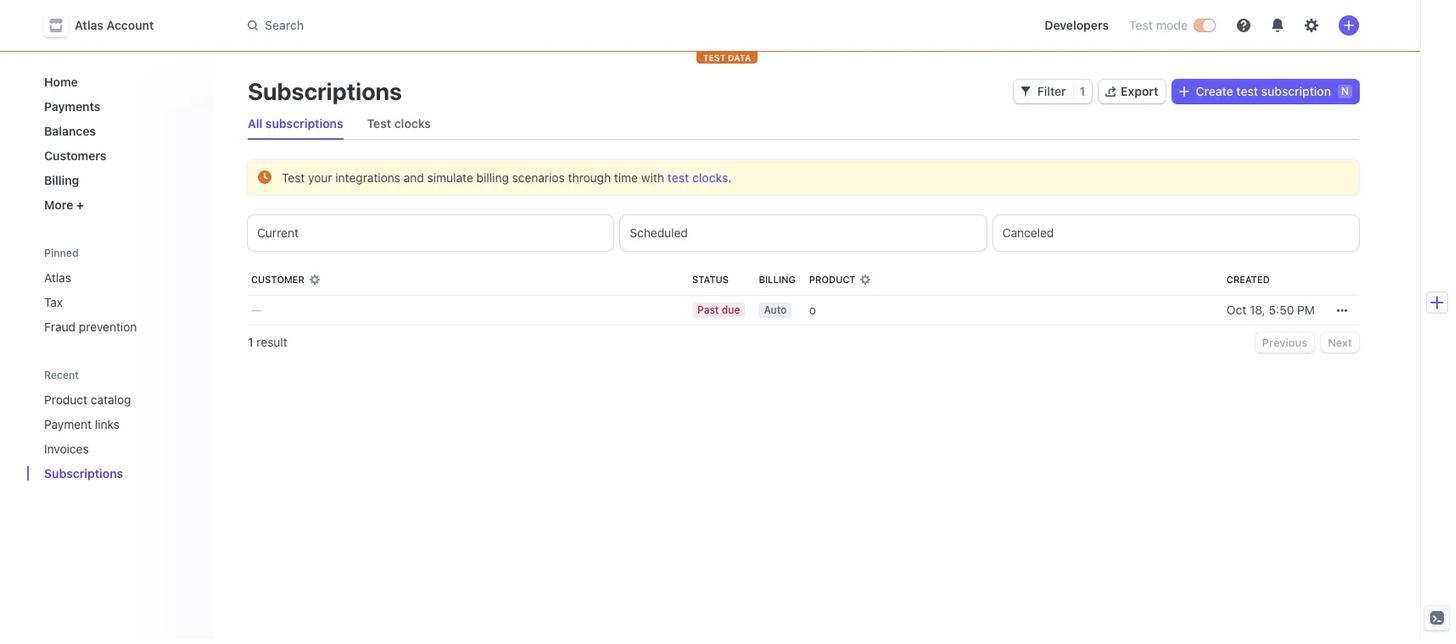 Task type: vqa. For each thing, say whether or not it's contained in the screenshot.
All
yes



Task type: locate. For each thing, give the bounding box(es) containing it.
test right with
[[667, 171, 689, 185]]

payment links link
[[37, 411, 176, 439]]

tab list containing all subscriptions
[[241, 109, 1359, 140]]

1 horizontal spatial atlas
[[75, 18, 103, 32]]

subscriptions link
[[37, 460, 176, 488]]

1 horizontal spatial test
[[1236, 84, 1258, 98]]

1 vertical spatial clocks
[[692, 171, 728, 185]]

o link
[[802, 295, 1220, 326]]

atlas down pinned
[[44, 271, 71, 285]]

past due
[[697, 304, 740, 316]]

1 horizontal spatial product
[[809, 274, 855, 285]]

0 horizontal spatial 1
[[248, 335, 253, 350]]

your
[[308, 171, 332, 185]]

fraud prevention
[[44, 320, 137, 334]]

clocks right with
[[692, 171, 728, 185]]

Search search field
[[238, 10, 716, 41]]

0 vertical spatial 1
[[1080, 84, 1085, 98]]

1 horizontal spatial billing
[[759, 274, 796, 285]]

1
[[1080, 84, 1085, 98], [248, 335, 253, 350]]

0 vertical spatial tab list
[[241, 109, 1359, 140]]

pinned element
[[37, 264, 200, 341]]

clocks
[[394, 116, 431, 131], [692, 171, 728, 185]]

pinned
[[44, 247, 79, 260]]

atlas for atlas account
[[75, 18, 103, 32]]

scheduled button
[[620, 215, 986, 251]]

1 right 'filter' at the top of the page
[[1080, 84, 1085, 98]]

previous button
[[1255, 333, 1314, 353]]

fraud prevention link
[[37, 313, 200, 341]]

billing
[[44, 173, 79, 187], [759, 274, 796, 285]]

1 vertical spatial tab list
[[248, 215, 1359, 251]]

test left mode
[[1129, 18, 1153, 32]]

1 horizontal spatial subscriptions
[[248, 77, 402, 105]]

oct
[[1227, 303, 1246, 317]]

2 horizontal spatial test
[[1129, 18, 1153, 32]]

—
[[251, 303, 261, 317]]

1 vertical spatial svg image
[[1337, 306, 1347, 316]]

test
[[1129, 18, 1153, 32], [367, 116, 391, 131], [282, 171, 305, 185]]

test mode
[[1129, 18, 1188, 32]]

2 vertical spatial test
[[282, 171, 305, 185]]

all subscriptions
[[248, 116, 343, 131]]

more +
[[44, 198, 84, 212]]

test clocks
[[367, 116, 431, 131]]

1 horizontal spatial 1
[[1080, 84, 1085, 98]]

1 horizontal spatial svg image
[[1337, 306, 1347, 316]]

clocks up and
[[394, 116, 431, 131]]

subscriptions down invoices
[[44, 467, 123, 481]]

test up integrations
[[367, 116, 391, 131]]

1 vertical spatial subscriptions
[[44, 467, 123, 481]]

customers
[[44, 148, 106, 163]]

0 horizontal spatial clocks
[[394, 116, 431, 131]]

billing up "more +"
[[44, 173, 79, 187]]

atlas account
[[75, 18, 154, 32]]

through
[[568, 171, 611, 185]]

recent
[[44, 369, 79, 382]]

tax link
[[37, 288, 200, 316]]

pinned navigation links element
[[37, 246, 200, 341]]

0 horizontal spatial test
[[282, 171, 305, 185]]

n
[[1341, 85, 1349, 98]]

tab list
[[241, 109, 1359, 140], [248, 215, 1359, 251]]

product for product catalog
[[44, 393, 87, 407]]

billing up auto
[[759, 274, 796, 285]]

1 horizontal spatial test
[[367, 116, 391, 131]]

due
[[722, 304, 740, 316]]

svg image
[[1179, 87, 1189, 97], [1337, 306, 1347, 316]]

0 vertical spatial test
[[1129, 18, 1153, 32]]

0 vertical spatial atlas
[[75, 18, 103, 32]]

atlas inside atlas account button
[[75, 18, 103, 32]]

0 vertical spatial billing
[[44, 173, 79, 187]]

atlas inside atlas link
[[44, 271, 71, 285]]

pm
[[1297, 303, 1315, 317]]

0 vertical spatial product
[[809, 274, 855, 285]]

0 horizontal spatial test
[[667, 171, 689, 185]]

5:50
[[1269, 303, 1294, 317]]

subscriptions
[[248, 77, 402, 105], [44, 467, 123, 481]]

oct 18, 5:50 pm
[[1227, 303, 1315, 317]]

help image
[[1237, 19, 1250, 32]]

svg image left create
[[1179, 87, 1189, 97]]

next button
[[1321, 333, 1359, 353]]

account
[[107, 18, 154, 32]]

1 vertical spatial test
[[667, 171, 689, 185]]

.
[[728, 171, 732, 185]]

svg image up next "button"
[[1337, 306, 1347, 316]]

1 result
[[248, 335, 287, 350]]

product up o
[[809, 274, 855, 285]]

atlas
[[75, 18, 103, 32], [44, 271, 71, 285]]

test left your at the top of page
[[282, 171, 305, 185]]

scheduled
[[630, 226, 688, 240]]

subscriptions up subscriptions
[[248, 77, 402, 105]]

0 horizontal spatial product
[[44, 393, 87, 407]]

create test subscription
[[1196, 84, 1331, 98]]

canceled button
[[993, 215, 1359, 251]]

— link
[[248, 295, 686, 326]]

1 vertical spatial test
[[367, 116, 391, 131]]

1 left result on the left bottom of the page
[[248, 335, 253, 350]]

subscriptions inside recent element
[[44, 467, 123, 481]]

1 vertical spatial billing
[[759, 274, 796, 285]]

product
[[809, 274, 855, 285], [44, 393, 87, 407]]

test your integrations and simulate billing scenarios through time with test clocks .
[[282, 171, 732, 185]]

svg image
[[1020, 87, 1031, 97]]

0 vertical spatial test
[[1236, 84, 1258, 98]]

test
[[703, 53, 726, 63]]

1 horizontal spatial clocks
[[692, 171, 728, 185]]

export
[[1121, 84, 1158, 98]]

product up 'payment'
[[44, 393, 87, 407]]

0 horizontal spatial atlas
[[44, 271, 71, 285]]

1 vertical spatial 1
[[248, 335, 253, 350]]

recent element
[[27, 386, 214, 488]]

past
[[697, 304, 719, 316]]

with
[[641, 171, 664, 185]]

test right create
[[1236, 84, 1258, 98]]

0 vertical spatial clocks
[[394, 116, 431, 131]]

0 vertical spatial subscriptions
[[248, 77, 402, 105]]

customer
[[251, 274, 304, 285]]

product inside recent element
[[44, 393, 87, 407]]

Search text field
[[238, 10, 716, 41]]

invoices
[[44, 442, 89, 456]]

0 horizontal spatial subscriptions
[[44, 467, 123, 481]]

0 horizontal spatial billing
[[44, 173, 79, 187]]

prevention
[[79, 320, 137, 334]]

1 vertical spatial product
[[44, 393, 87, 407]]

1 vertical spatial atlas
[[44, 271, 71, 285]]

payment
[[44, 417, 92, 432]]

next
[[1328, 336, 1352, 350]]

time
[[614, 171, 638, 185]]

0 horizontal spatial svg image
[[1179, 87, 1189, 97]]

atlas left account
[[75, 18, 103, 32]]

auto
[[764, 304, 787, 316]]

billing link
[[37, 166, 200, 194]]

test inside test clocks link
[[367, 116, 391, 131]]

test for test clocks
[[367, 116, 391, 131]]

export button
[[1099, 80, 1165, 103]]

scenarios
[[512, 171, 565, 185]]

test
[[1236, 84, 1258, 98], [667, 171, 689, 185]]



Task type: describe. For each thing, give the bounding box(es) containing it.
current
[[257, 226, 299, 240]]

all
[[248, 116, 262, 131]]

tax
[[44, 295, 63, 310]]

invoices link
[[37, 435, 176, 463]]

product catalog link
[[37, 386, 176, 414]]

canceled
[[1002, 226, 1054, 240]]

past due link
[[686, 295, 752, 326]]

home link
[[37, 68, 200, 96]]

atlas link
[[37, 264, 200, 292]]

payment links
[[44, 417, 120, 432]]

clocks inside tab list
[[394, 116, 431, 131]]

payments link
[[37, 92, 200, 120]]

more
[[44, 198, 73, 212]]

1 for 1
[[1080, 84, 1085, 98]]

result
[[257, 335, 287, 350]]

search
[[265, 18, 304, 32]]

test clocks link
[[360, 112, 438, 136]]

created
[[1227, 274, 1270, 285]]

test for test mode
[[1129, 18, 1153, 32]]

filter
[[1037, 84, 1066, 98]]

mode
[[1156, 18, 1188, 32]]

integrations
[[335, 171, 400, 185]]

+
[[76, 198, 84, 212]]

home
[[44, 75, 78, 89]]

fraud
[[44, 320, 76, 334]]

catalog
[[91, 393, 131, 407]]

all subscriptions link
[[241, 112, 350, 136]]

atlas account button
[[44, 14, 171, 37]]

subscriptions
[[265, 116, 343, 131]]

test data
[[703, 53, 751, 63]]

tab list containing current
[[248, 215, 1359, 251]]

atlas for atlas
[[44, 271, 71, 285]]

balances
[[44, 124, 96, 138]]

product catalog
[[44, 393, 131, 407]]

o
[[809, 303, 816, 317]]

subscription
[[1261, 84, 1331, 98]]

auto link
[[752, 295, 802, 326]]

18,
[[1250, 303, 1265, 317]]

simulate
[[427, 171, 473, 185]]

status
[[692, 274, 729, 285]]

payments
[[44, 99, 100, 114]]

customers link
[[37, 142, 200, 170]]

billing
[[476, 171, 509, 185]]

1 for 1 result
[[248, 335, 253, 350]]

developers link
[[1038, 12, 1116, 39]]

balances link
[[37, 117, 200, 145]]

and
[[404, 171, 424, 185]]

current button
[[248, 215, 614, 251]]

links
[[95, 417, 120, 432]]

settings image
[[1305, 19, 1318, 32]]

oct 18, 5:50 pm link
[[1220, 295, 1322, 326]]

create
[[1196, 84, 1233, 98]]

product for product
[[809, 274, 855, 285]]

test clocks link
[[667, 171, 728, 185]]

previous
[[1262, 336, 1307, 350]]

notifications image
[[1271, 19, 1284, 32]]

core navigation links element
[[37, 68, 200, 219]]

0 vertical spatial svg image
[[1179, 87, 1189, 97]]

data
[[728, 53, 751, 63]]

developers
[[1044, 18, 1109, 32]]

recent navigation links element
[[27, 368, 214, 488]]

billing inside core navigation links element
[[44, 173, 79, 187]]



